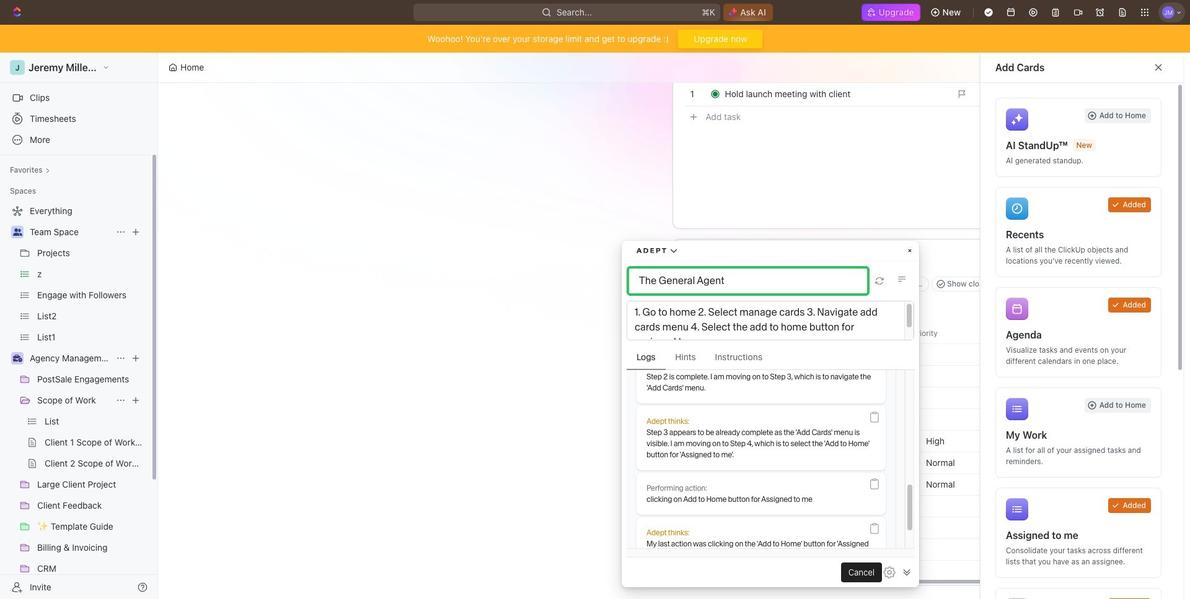 Task type: vqa. For each thing, say whether or not it's contained in the screenshot.
Sidebar navigation
yes



Task type: describe. For each thing, give the bounding box(es) containing it.
recents image
[[1006, 198, 1028, 220]]

Search tasks... text field
[[1003, 275, 1095, 294]]

sidebar navigation
[[0, 53, 161, 600]]

ai standup™ image
[[1006, 108, 1028, 131]]

assigned to me image
[[1006, 499, 1028, 521]]

my work image
[[1006, 399, 1028, 421]]

user group image
[[13, 229, 22, 236]]



Task type: locate. For each thing, give the bounding box(es) containing it.
business time image
[[13, 355, 22, 363]]

tree inside sidebar navigation
[[5, 201, 146, 600]]

tree
[[5, 201, 146, 600]]

agenda image
[[1006, 298, 1028, 320]]

jeremy miller's workspace, , element
[[10, 60, 25, 75]]



